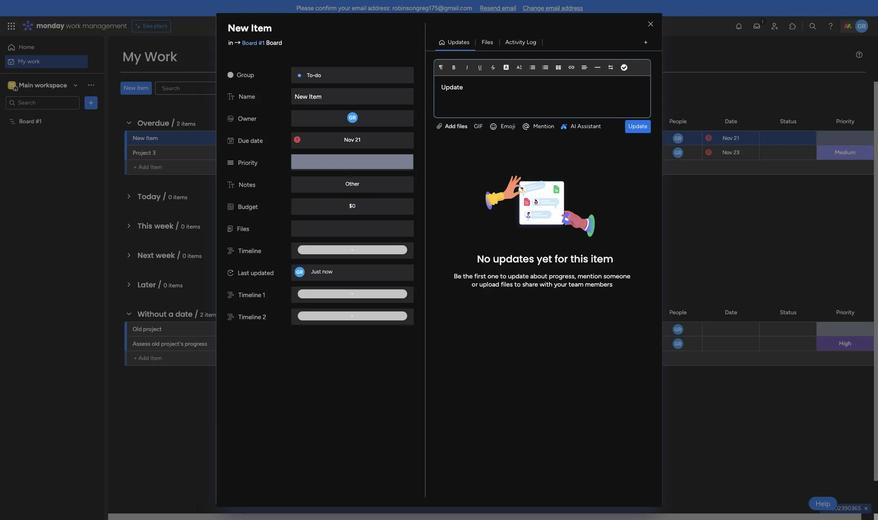 Task type: vqa. For each thing, say whether or not it's contained in the screenshot.
the top Requester
no



Task type: describe. For each thing, give the bounding box(es) containing it.
dapulse timeline column image for timeline 1
[[228, 292, 234, 299]]

change
[[523, 4, 545, 12]]

see plans button
[[132, 20, 171, 32]]

no updates yet for this item
[[477, 252, 614, 266]]

work
[[144, 47, 177, 66]]

item down customize
[[309, 93, 322, 101]]

activity log
[[506, 39, 537, 46]]

v2 multiple person column image
[[228, 115, 234, 123]]

2 inside overdue / 2 items
[[177, 121, 180, 127]]

group inside no updates yet for this item dialog
[[237, 71, 254, 79]]

email for resend email
[[502, 4, 517, 12]]

2 inside no updates yet for this item dialog
[[263, 314, 266, 321]]

v2 sun image
[[228, 71, 234, 79]]

gif button
[[471, 120, 487, 133]]

format image
[[438, 65, 444, 70]]

without
[[138, 309, 167, 319]]

hide done items
[[250, 85, 292, 92]]

ai logo image
[[561, 123, 568, 130]]

timeline 1
[[239, 292, 265, 299]]

name
[[239, 93, 255, 101]]

board right the board #1 link
[[266, 39, 282, 46]]

v2 status image
[[228, 159, 234, 167]]

see plans
[[143, 22, 168, 29]]

owner
[[238, 115, 257, 123]]

add inside no updates yet for this item dialog
[[445, 123, 456, 130]]

due
[[238, 137, 249, 145]]

activity log button
[[500, 36, 543, 49]]

assess
[[133, 341, 150, 348]]

budget
[[238, 203, 258, 211]]

updated
[[251, 270, 274, 277]]

address
[[562, 4, 583, 12]]

bold image
[[451, 65, 457, 70]]

old
[[152, 341, 160, 348]]

nov 21 inside no updates yet for this item dialog
[[344, 137, 361, 143]]

home button
[[5, 41, 88, 54]]

new up the project
[[133, 135, 145, 142]]

address:
[[368, 4, 391, 12]]

today / 0 items
[[138, 192, 188, 202]]

please confirm your email address: robinsongreg175@gmail.com
[[297, 4, 473, 12]]

date inside dialog
[[251, 137, 263, 145]]

2 status from the top
[[781, 309, 797, 316]]

2 horizontal spatial new item
[[295, 93, 322, 101]]

2 + from the top
[[134, 355, 137, 362]]

1 image
[[760, 17, 767, 26]]

resend email link
[[480, 4, 517, 12]]

#1 inside in → board #1 board
[[259, 39, 265, 46]]

later / 0 items
[[138, 280, 183, 290]]

email for change email address
[[546, 4, 561, 12]]

robinsongreg175@gmail.com
[[393, 4, 473, 12]]

to-
[[307, 72, 315, 78]]

mention button
[[519, 120, 558, 133]]

due date
[[238, 137, 263, 145]]

files inside button
[[482, 39, 494, 46]]

change email address link
[[523, 4, 583, 12]]

just
[[311, 269, 321, 275]]

to-do
[[307, 72, 321, 78]]

project 3
[[133, 150, 156, 156]]

id: 302390365
[[824, 505, 862, 512]]

no
[[477, 252, 491, 266]]

→
[[235, 39, 241, 46]]

add files
[[444, 123, 468, 130]]

/ right the a
[[195, 309, 198, 319]]

dapulse text column image
[[228, 181, 234, 189]]

2 vertical spatial priority
[[837, 309, 855, 316]]

21 inside no updates yet for this item dialog
[[356, 137, 361, 143]]

update
[[629, 123, 648, 130]]

hide
[[250, 85, 262, 92]]

confirm
[[316, 4, 337, 12]]

update﻿
[[442, 83, 463, 91]]

with
[[540, 281, 553, 288]]

first
[[475, 272, 486, 280]]

see
[[143, 22, 153, 29]]

my work
[[18, 58, 40, 65]]

m
[[9, 82, 14, 88]]

help button
[[809, 497, 838, 511]]

0 horizontal spatial files
[[457, 123, 468, 130]]

timeline for timeline 1
[[239, 292, 261, 299]]

files inside be the first one to update about progress, mention someone or upload files to share with your team members
[[501, 281, 513, 288]]

progress
[[185, 341, 207, 348]]

high
[[840, 340, 852, 347]]

invite members image
[[771, 22, 780, 30]]

new down "to-"
[[295, 93, 308, 101]]

this week / 0 items
[[138, 221, 200, 231]]

next
[[138, 250, 154, 261]]

today
[[138, 192, 161, 202]]

Filter dashboard by text search field
[[155, 82, 232, 95]]

mention
[[534, 123, 555, 130]]

updates
[[448, 39, 470, 46]]

dapulse numbers column image
[[228, 203, 234, 211]]

upload
[[480, 281, 500, 288]]

1. numbers image
[[530, 65, 536, 70]]

size image
[[517, 65, 523, 70]]

new up →
[[228, 22, 249, 34]]

emoji
[[501, 123, 516, 130]]

project
[[133, 150, 151, 156]]

table image
[[556, 65, 562, 70]]

dapulse timeline column image for timeline
[[228, 248, 234, 255]]

about
[[531, 272, 548, 280]]

v2 file column image
[[228, 226, 233, 233]]

dapulse text column image
[[228, 93, 234, 101]]

new inside button
[[124, 85, 136, 92]]

update button
[[626, 120, 651, 133]]

emoji button
[[487, 120, 519, 133]]

without a date / 2 items
[[138, 309, 219, 319]]

do
[[315, 72, 321, 78]]

the
[[463, 272, 473, 280]]

nov 23
[[723, 150, 740, 156]]

2 date from the top
[[726, 309, 738, 316]]

week for this
[[154, 221, 174, 231]]

timeline 2
[[239, 314, 266, 321]]

someone
[[604, 272, 631, 280]]

line image
[[595, 65, 601, 70]]

1 horizontal spatial nov 21
[[723, 135, 740, 141]]

1 vertical spatial to
[[515, 281, 521, 288]]

items inside next week / 0 items
[[188, 253, 202, 260]]

0 inside next week / 0 items
[[183, 253, 186, 260]]

items right done
[[278, 85, 292, 92]]

dapulse date column image
[[228, 137, 234, 145]]

align image
[[582, 65, 588, 70]]

1 status from the top
[[781, 118, 797, 125]]

board #1
[[19, 118, 42, 125]]

this
[[571, 252, 589, 266]]

2 inside without a date / 2 items
[[200, 312, 204, 319]]

medium
[[836, 149, 856, 156]]

2 vertical spatial add
[[139, 355, 149, 362]]

help
[[816, 500, 831, 508]]

item inside new item button
[[137, 85, 149, 92]]

done
[[263, 85, 276, 92]]

remove image
[[864, 506, 870, 512]]

activity
[[506, 39, 526, 46]]

dapulse attachment image
[[437, 123, 442, 130]]

be
[[454, 272, 462, 280]]

notes
[[239, 181, 256, 189]]

project's
[[161, 341, 184, 348]]

Search in workspace field
[[17, 98, 68, 107]]



Task type: locate. For each thing, give the bounding box(es) containing it.
to down 'update'
[[515, 281, 521, 288]]

items down the this week / 0 items
[[188, 253, 202, 260]]

0 horizontal spatial nov 21
[[344, 137, 361, 143]]

workspace image
[[8, 81, 16, 90]]

email right resend
[[502, 4, 517, 12]]

files right v2 file column icon
[[237, 226, 249, 233]]

$0
[[349, 203, 356, 209]]

priority inside no updates yet for this item dialog
[[238, 159, 258, 167]]

+ down the "assess"
[[134, 355, 137, 362]]

1 vertical spatial new item
[[295, 93, 322, 101]]

1 horizontal spatial date
[[251, 137, 263, 145]]

to right one
[[501, 272, 507, 280]]

0 horizontal spatial my
[[18, 58, 26, 65]]

2 horizontal spatial email
[[546, 4, 561, 12]]

timeline for timeline 2
[[239, 314, 261, 321]]

0 vertical spatial + add item
[[134, 164, 162, 171]]

work
[[66, 21, 81, 31], [27, 58, 40, 65]]

date right due
[[251, 137, 263, 145]]

None search field
[[155, 82, 232, 95]]

my left work
[[123, 47, 141, 66]]

/ right overdue
[[171, 118, 175, 128]]

my
[[123, 47, 141, 66], [18, 58, 26, 65]]

0 vertical spatial date
[[251, 137, 263, 145]]

your
[[338, 4, 351, 12], [554, 281, 568, 288]]

1 vertical spatial priority
[[238, 159, 258, 167]]

0 horizontal spatial work
[[27, 58, 40, 65]]

0 right later at the left bottom of the page
[[164, 282, 167, 289]]

just now
[[311, 269, 333, 275]]

items inside without a date / 2 items
[[205, 312, 219, 319]]

1 vertical spatial + add item
[[134, 355, 162, 362]]

1 horizontal spatial to
[[515, 281, 521, 288]]

0 horizontal spatial group
[[237, 71, 254, 79]]

0 down the this week / 0 items
[[183, 253, 186, 260]]

my work button
[[5, 55, 88, 68]]

1 horizontal spatial my
[[123, 47, 141, 66]]

1 horizontal spatial your
[[554, 281, 568, 288]]

1 horizontal spatial 21
[[735, 135, 740, 141]]

/
[[171, 118, 175, 128], [163, 192, 166, 202], [176, 221, 179, 231], [177, 250, 181, 261], [158, 280, 162, 290], [195, 309, 198, 319]]

1 vertical spatial your
[[554, 281, 568, 288]]

update
[[508, 272, 529, 280]]

1 horizontal spatial files
[[501, 281, 513, 288]]

files down 'update'
[[501, 281, 513, 288]]

resend email
[[480, 4, 517, 12]]

other
[[346, 181, 359, 187]]

new item down customize
[[295, 93, 322, 101]]

a
[[169, 309, 174, 319]]

0
[[168, 194, 172, 201], [181, 223, 185, 230], [183, 253, 186, 260], [164, 282, 167, 289]]

#1 down search in workspace field on the left of the page
[[36, 118, 42, 125]]

3 email from the left
[[546, 4, 561, 12]]

+ add item down the "assess"
[[134, 355, 162, 362]]

board #1 link
[[242, 39, 265, 46]]

1 vertical spatial add
[[139, 164, 149, 171]]

rtl ltr image
[[608, 65, 614, 70]]

1 vertical spatial people
[[670, 309, 687, 316]]

1 date from the top
[[726, 118, 738, 125]]

0 vertical spatial week
[[154, 221, 174, 231]]

items inside overdue / 2 items
[[182, 121, 196, 127]]

1 vertical spatial date
[[726, 309, 738, 316]]

timeline up last updated
[[239, 248, 261, 255]]

0 horizontal spatial files
[[237, 226, 249, 233]]

1
[[263, 292, 265, 299]]

my work
[[123, 47, 177, 66]]

ai
[[571, 123, 577, 130]]

group left update
[[609, 118, 625, 125]]

0 horizontal spatial 21
[[356, 137, 361, 143]]

1 vertical spatial item
[[591, 252, 614, 266]]

item up mention
[[591, 252, 614, 266]]

select product image
[[7, 22, 16, 30]]

work inside 'button'
[[27, 58, 40, 65]]

1 vertical spatial files
[[237, 226, 249, 233]]

updates
[[493, 252, 535, 266]]

week for next
[[156, 250, 175, 261]]

&bull; bullets image
[[543, 65, 549, 70]]

board right →
[[242, 39, 257, 46]]

now
[[323, 269, 333, 275]]

or
[[472, 281, 478, 288]]

my for my work
[[18, 58, 26, 65]]

1 vertical spatial work
[[27, 58, 40, 65]]

greg robinson image
[[856, 20, 869, 33]]

items right overdue
[[182, 121, 196, 127]]

0 horizontal spatial email
[[352, 4, 367, 12]]

overdue
[[138, 118, 169, 128]]

item up in → board #1 board
[[251, 22, 272, 34]]

2 up progress
[[200, 312, 204, 319]]

1 vertical spatial group
[[609, 118, 625, 125]]

item
[[137, 85, 149, 92], [591, 252, 614, 266]]

+ down the project
[[134, 164, 137, 171]]

help image
[[827, 22, 836, 30]]

2 dapulse timeline column image from the top
[[228, 292, 234, 299]]

0 vertical spatial item
[[137, 85, 149, 92]]

dapulse timeline column image up v2 pulse updated log 'icon'
[[228, 248, 234, 255]]

new item
[[124, 85, 149, 92]]

new item up the project 3
[[133, 135, 158, 142]]

0 vertical spatial your
[[338, 4, 351, 12]]

files left gif at the top of page
[[457, 123, 468, 130]]

1 vertical spatial status
[[781, 309, 797, 316]]

1 horizontal spatial work
[[66, 21, 81, 31]]

date right the a
[[175, 309, 193, 319]]

work down 'home'
[[27, 58, 40, 65]]

1 email from the left
[[352, 4, 367, 12]]

item up 3
[[146, 135, 158, 142]]

your inside be the first one to update about progress, mention someone or upload files to share with your team members
[[554, 281, 568, 288]]

1 horizontal spatial group
[[609, 118, 625, 125]]

board down search in workspace field on the left of the page
[[19, 118, 34, 125]]

item down 3
[[151, 164, 162, 171]]

dapulse timeline column image left timeline 2
[[228, 314, 234, 321]]

1 vertical spatial week
[[156, 250, 175, 261]]

your right confirm
[[338, 4, 351, 12]]

in
[[228, 39, 233, 46]]

0 horizontal spatial your
[[338, 4, 351, 12]]

my inside 'button'
[[18, 58, 26, 65]]

monday work management
[[36, 21, 127, 31]]

0 vertical spatial files
[[457, 123, 468, 130]]

link image
[[569, 65, 575, 70]]

nov inside no updates yet for this item dialog
[[344, 137, 354, 143]]

1 vertical spatial timeline
[[239, 292, 261, 299]]

week right this at the left top
[[154, 221, 174, 231]]

+ add item down the project 3
[[134, 164, 162, 171]]

0 vertical spatial priority
[[837, 118, 855, 125]]

#1 inside the board #1 list box
[[36, 118, 42, 125]]

email left address:
[[352, 4, 367, 12]]

0 vertical spatial +
[[134, 164, 137, 171]]

0 inside later / 0 items
[[164, 282, 167, 289]]

v2 overdue deadline image
[[706, 134, 713, 142], [294, 136, 301, 144], [706, 149, 713, 156]]

add down the project 3
[[139, 164, 149, 171]]

0 horizontal spatial #1
[[36, 118, 42, 125]]

0 inside the this week / 0 items
[[181, 223, 185, 230]]

0 vertical spatial work
[[66, 21, 81, 31]]

/ up next week / 0 items
[[176, 221, 179, 231]]

0 vertical spatial dapulse timeline column image
[[228, 248, 234, 255]]

log
[[527, 39, 537, 46]]

search everything image
[[809, 22, 818, 30]]

items inside later / 0 items
[[169, 282, 183, 289]]

apps image
[[789, 22, 798, 30]]

+
[[134, 164, 137, 171], [134, 355, 137, 362]]

2 vertical spatial timeline
[[239, 314, 261, 321]]

next week / 0 items
[[138, 250, 202, 261]]

team
[[569, 281, 584, 288]]

2 timeline from the top
[[239, 292, 261, 299]]

board left ai logo
[[530, 118, 545, 125]]

timeline for timeline
[[239, 248, 261, 255]]

files
[[457, 123, 468, 130], [501, 281, 513, 288]]

old project
[[133, 326, 162, 333]]

underline image
[[478, 65, 483, 70]]

0 up next week / 0 items
[[181, 223, 185, 230]]

files up 'strikethrough' image
[[482, 39, 494, 46]]

1 people from the top
[[670, 118, 687, 125]]

customize
[[308, 85, 336, 92]]

board inside in → board #1 board
[[242, 39, 257, 46]]

0 vertical spatial new item
[[228, 22, 272, 34]]

timeline down 'timeline 1'
[[239, 314, 261, 321]]

home
[[19, 44, 34, 51]]

1 + from the top
[[134, 164, 137, 171]]

resend
[[480, 4, 501, 12]]

21
[[735, 135, 740, 141], [356, 137, 361, 143]]

notifications image
[[735, 22, 744, 30]]

work for my
[[27, 58, 40, 65]]

0 right today
[[168, 194, 172, 201]]

0 horizontal spatial 2
[[177, 121, 180, 127]]

v2 pulse updated log image
[[228, 270, 233, 277]]

2
[[177, 121, 180, 127], [200, 312, 204, 319], [263, 314, 266, 321]]

1 horizontal spatial email
[[502, 4, 517, 12]]

0 inside today / 0 items
[[168, 194, 172, 201]]

progress,
[[549, 272, 576, 280]]

0 vertical spatial people
[[670, 118, 687, 125]]

priority right v2 status image
[[238, 159, 258, 167]]

3 timeline from the top
[[239, 314, 261, 321]]

#1 right →
[[259, 39, 265, 46]]

2 right overdue
[[177, 121, 180, 127]]

/ right today
[[163, 192, 166, 202]]

1 horizontal spatial item
[[591, 252, 614, 266]]

items up the this week / 0 items
[[173, 194, 188, 201]]

0 vertical spatial group
[[237, 71, 254, 79]]

workspace selection element
[[8, 80, 68, 91]]

text color image
[[504, 65, 509, 70]]

dapulse timeline column image for timeline 2
[[228, 314, 234, 321]]

1 vertical spatial +
[[134, 355, 137, 362]]

group right v2 sun image
[[237, 71, 254, 79]]

1 vertical spatial date
[[175, 309, 193, 319]]

project
[[143, 326, 162, 333]]

dapulse timeline column image left 'timeline 1'
[[228, 292, 234, 299]]

option
[[0, 114, 104, 116]]

my down 'home'
[[18, 58, 26, 65]]

1 horizontal spatial #1
[[259, 39, 265, 46]]

1 + add item from the top
[[134, 164, 162, 171]]

last updated
[[238, 270, 274, 277]]

items up without a date / 2 items
[[169, 282, 183, 289]]

no updates yet for this item dialog
[[0, 0, 879, 521]]

italic image
[[465, 65, 470, 70]]

my for my work
[[123, 47, 141, 66]]

1 horizontal spatial 2
[[200, 312, 204, 319]]

0 vertical spatial files
[[482, 39, 494, 46]]

1 vertical spatial files
[[501, 281, 513, 288]]

2 down 1
[[263, 314, 266, 321]]

main
[[19, 81, 33, 89]]

email right change
[[546, 4, 561, 12]]

checklist image
[[621, 65, 628, 71]]

items left v2 file column icon
[[186, 223, 200, 230]]

0 horizontal spatial date
[[175, 309, 193, 319]]

2 vertical spatial new item
[[133, 135, 158, 142]]

/ right later at the left bottom of the page
[[158, 280, 162, 290]]

management
[[82, 21, 127, 31]]

share
[[523, 281, 539, 288]]

0 vertical spatial to
[[501, 272, 507, 280]]

for
[[555, 252, 568, 266]]

0 horizontal spatial to
[[501, 272, 507, 280]]

timeline left 1
[[239, 292, 261, 299]]

id:
[[824, 505, 831, 512]]

add down the "assess"
[[139, 355, 149, 362]]

yet
[[537, 252, 553, 266]]

please
[[297, 4, 314, 12]]

2 people from the top
[[670, 309, 687, 316]]

1 timeline from the top
[[239, 248, 261, 255]]

priority up high
[[837, 309, 855, 316]]

item inside no updates yet for this item dialog
[[591, 252, 614, 266]]

2 vertical spatial dapulse timeline column image
[[228, 314, 234, 321]]

this
[[138, 221, 152, 231]]

1 horizontal spatial files
[[482, 39, 494, 46]]

last
[[238, 270, 249, 277]]

items inside today / 0 items
[[173, 194, 188, 201]]

status
[[781, 118, 797, 125], [781, 309, 797, 316]]

board #1 list box
[[0, 113, 104, 239]]

add view image
[[645, 39, 648, 46]]

item down 'old'
[[151, 355, 162, 362]]

your down 'progress,'
[[554, 281, 568, 288]]

inbox image
[[753, 22, 762, 30]]

item down my work
[[137, 85, 149, 92]]

board
[[266, 39, 282, 46], [242, 39, 257, 46], [19, 118, 34, 125], [530, 118, 545, 125]]

3
[[153, 150, 156, 156]]

1 dapulse timeline column image from the top
[[228, 248, 234, 255]]

0 vertical spatial date
[[726, 118, 738, 125]]

plans
[[154, 22, 168, 29]]

0 vertical spatial status
[[781, 118, 797, 125]]

work right "monday"
[[66, 21, 81, 31]]

/ down the this week / 0 items
[[177, 250, 181, 261]]

ai assistant
[[571, 123, 602, 130]]

0 horizontal spatial item
[[137, 85, 149, 92]]

strikethrough image
[[491, 65, 496, 70]]

work for monday
[[66, 21, 81, 31]]

items up progress
[[205, 312, 219, 319]]

add right dapulse attachment icon
[[445, 123, 456, 130]]

0 vertical spatial #1
[[259, 39, 265, 46]]

3 dapulse timeline column image from the top
[[228, 314, 234, 321]]

in → board #1 board
[[228, 39, 282, 46]]

ai assistant button
[[558, 120, 605, 133]]

2 horizontal spatial 2
[[263, 314, 266, 321]]

id: 302390365 element
[[820, 504, 872, 514]]

23
[[734, 150, 740, 156]]

2 + add item from the top
[[134, 355, 162, 362]]

1 vertical spatial #1
[[36, 118, 42, 125]]

dapulse timeline column image
[[228, 248, 234, 255], [228, 292, 234, 299], [228, 314, 234, 321]]

board inside list box
[[19, 118, 34, 125]]

0 horizontal spatial new item
[[133, 135, 158, 142]]

week right next
[[156, 250, 175, 261]]

2 email from the left
[[502, 4, 517, 12]]

monday
[[36, 21, 64, 31]]

close image
[[649, 21, 654, 27]]

0 vertical spatial timeline
[[239, 248, 261, 255]]

+ add item
[[134, 164, 162, 171], [134, 355, 162, 362]]

members
[[586, 281, 613, 288]]

new
[[228, 22, 249, 34], [124, 85, 136, 92], [295, 93, 308, 101], [133, 135, 145, 142]]

1 horizontal spatial new item
[[228, 22, 272, 34]]

items inside the this week / 0 items
[[186, 223, 200, 230]]

assistant
[[578, 123, 602, 130]]

priority up medium on the right of the page
[[837, 118, 855, 125]]

1 vertical spatial dapulse timeline column image
[[228, 292, 234, 299]]

new item up the board #1 link
[[228, 22, 272, 34]]

to
[[501, 272, 507, 280], [515, 281, 521, 288]]

new down my work
[[124, 85, 136, 92]]

priority
[[837, 118, 855, 125], [238, 159, 258, 167], [837, 309, 855, 316]]

0 vertical spatial add
[[445, 123, 456, 130]]



